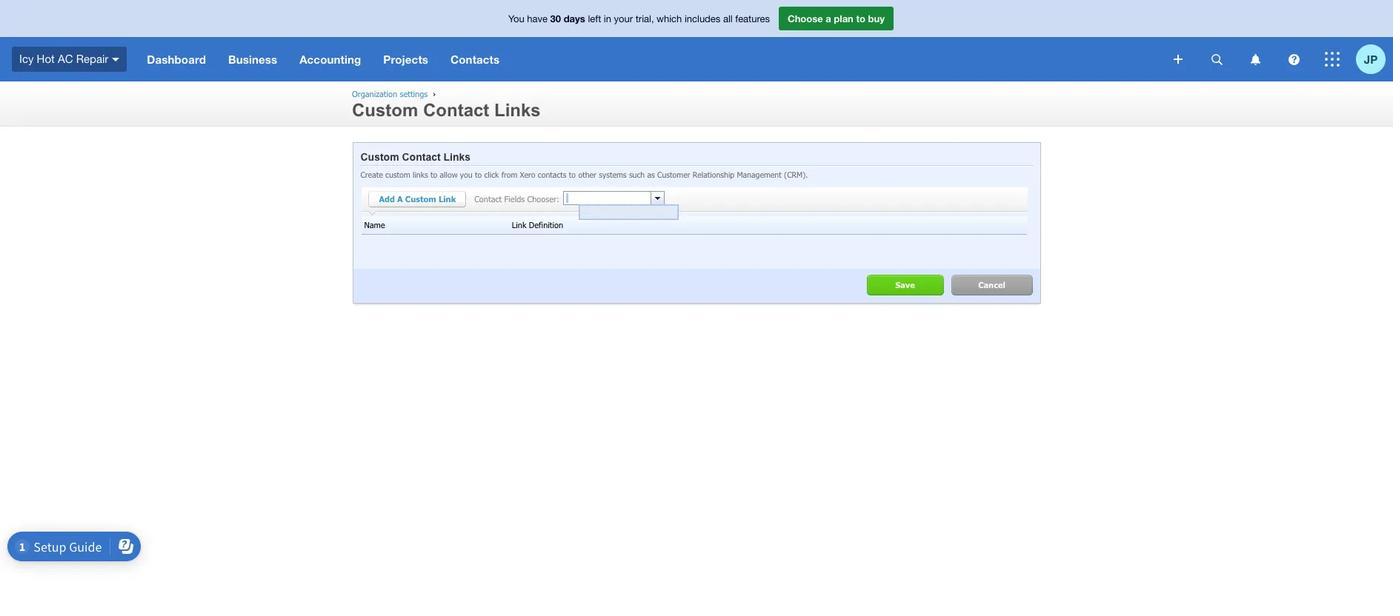 Task type: vqa. For each thing, say whether or not it's contained in the screenshot.
(CRM).
yes



Task type: describe. For each thing, give the bounding box(es) containing it.
systems
[[599, 170, 627, 180]]

in
[[604, 13, 611, 24]]

jp
[[1364, 52, 1378, 66]]

buy
[[868, 13, 885, 24]]

svg image inside icy hot ac repair 'popup button'
[[112, 58, 120, 61]]

relationship
[[693, 170, 735, 180]]

chooser:
[[527, 194, 559, 204]]

to inside banner
[[856, 13, 866, 24]]

you
[[460, 170, 473, 180]]

plan
[[834, 13, 854, 24]]

have
[[527, 13, 548, 24]]

includes
[[685, 13, 721, 24]]

other
[[578, 170, 597, 180]]

30
[[550, 13, 561, 24]]

management
[[737, 170, 782, 180]]

dashboard
[[147, 53, 206, 66]]

organization settings › custom contact links
[[352, 89, 541, 120]]

links
[[413, 170, 428, 180]]

navigation containing dashboard
[[136, 37, 1164, 82]]

contacts button
[[440, 37, 511, 82]]

organization settings link
[[352, 89, 428, 99]]

contact inside custom contact links create custom links to allow you to click from xero contacts to other systems such as customer relationship management (crm).
[[402, 151, 441, 163]]

to left the other at the top left of page
[[569, 170, 576, 180]]

dashboard link
[[136, 37, 217, 82]]

icy
[[19, 52, 34, 65]]

ac
[[58, 52, 73, 65]]

a
[[826, 13, 831, 24]]

contact inside organization settings › custom contact links
[[423, 100, 489, 120]]

(crm).
[[784, 170, 808, 180]]

contacts
[[451, 53, 500, 66]]

you have 30 days left in your trial, which includes all features
[[508, 13, 770, 24]]

2 horizontal spatial svg image
[[1289, 54, 1300, 65]]

add
[[379, 194, 395, 204]]

days
[[564, 13, 585, 24]]

a
[[397, 194, 403, 204]]

cancel
[[978, 280, 1006, 290]]

click
[[484, 170, 499, 180]]

from
[[501, 170, 518, 180]]

which
[[657, 13, 682, 24]]

settings
[[400, 89, 428, 99]]

customer
[[657, 170, 690, 180]]

save
[[896, 280, 915, 290]]

›
[[433, 89, 436, 99]]



Task type: locate. For each thing, give the bounding box(es) containing it.
1 vertical spatial contact
[[402, 151, 441, 163]]

custom down organization settings link
[[352, 100, 418, 120]]

accounting button
[[288, 37, 372, 82]]

icy hot ac repair button
[[0, 37, 136, 82]]

all
[[723, 13, 733, 24]]

add a custom link
[[379, 194, 456, 204]]

such
[[629, 170, 645, 180]]

links
[[494, 100, 541, 120], [444, 151, 471, 163]]

0 horizontal spatial svg image
[[112, 58, 120, 61]]

1 horizontal spatial links
[[494, 100, 541, 120]]

0 horizontal spatial link
[[439, 194, 456, 204]]

contact down ›
[[423, 100, 489, 120]]

links up from
[[494, 100, 541, 120]]

link down allow
[[439, 194, 456, 204]]

as
[[647, 170, 655, 180]]

create
[[361, 170, 383, 180]]

custom right a
[[405, 194, 436, 204]]

business
[[228, 53, 277, 66]]

0 horizontal spatial links
[[444, 151, 471, 163]]

trial,
[[636, 13, 654, 24]]

custom inside button
[[405, 194, 436, 204]]

custom up create
[[361, 151, 399, 163]]

1 vertical spatial links
[[444, 151, 471, 163]]

custom inside custom contact links create custom links to allow you to click from xero contacts to other systems such as customer relationship management (crm).
[[361, 151, 399, 163]]

links inside custom contact links create custom links to allow you to click from xero contacts to other systems such as customer relationship management (crm).
[[444, 151, 471, 163]]

jp button
[[1356, 37, 1393, 82]]

hot
[[37, 52, 55, 65]]

link
[[439, 194, 456, 204], [512, 220, 527, 230]]

0 vertical spatial links
[[494, 100, 541, 120]]

link inside button
[[439, 194, 456, 204]]

svg image
[[1289, 54, 1300, 65], [1174, 55, 1183, 64], [112, 58, 120, 61]]

contact up links on the left top of the page
[[402, 151, 441, 163]]

link definition
[[512, 220, 563, 230]]

fields
[[504, 194, 525, 204]]

repair
[[76, 52, 108, 65]]

custom inside organization settings › custom contact links
[[352, 100, 418, 120]]

business button
[[217, 37, 288, 82]]

1 vertical spatial link
[[512, 220, 527, 230]]

0 vertical spatial link
[[439, 194, 456, 204]]

contact
[[423, 100, 489, 120], [402, 151, 441, 163], [475, 194, 502, 204]]

left
[[588, 13, 601, 24]]

link down 'contact fields chooser:'
[[512, 220, 527, 230]]

allow
[[440, 170, 458, 180]]

features
[[735, 13, 770, 24]]

1 horizontal spatial svg image
[[1174, 55, 1183, 64]]

save button
[[867, 275, 944, 296]]

2 vertical spatial custom
[[405, 194, 436, 204]]

0 horizontal spatial svg image
[[1211, 54, 1223, 65]]

custom
[[352, 100, 418, 120], [361, 151, 399, 163], [405, 194, 436, 204]]

contact down click on the top left of the page
[[475, 194, 502, 204]]

contacts
[[538, 170, 567, 180]]

links up allow
[[444, 151, 471, 163]]

choose a plan to buy
[[788, 13, 885, 24]]

contact fields chooser:
[[475, 194, 559, 204]]

to right links on the left top of the page
[[431, 170, 437, 180]]

banner containing jp
[[0, 0, 1393, 82]]

definition
[[529, 220, 563, 230]]

to left buy
[[856, 13, 866, 24]]

projects button
[[372, 37, 440, 82]]

1 horizontal spatial link
[[512, 220, 527, 230]]

1 horizontal spatial svg image
[[1251, 54, 1260, 65]]

banner
[[0, 0, 1393, 82]]

svg image
[[1325, 52, 1340, 67], [1211, 54, 1223, 65], [1251, 54, 1260, 65]]

cancel link
[[951, 275, 1033, 296]]

projects
[[383, 53, 428, 66]]

you
[[508, 13, 525, 24]]

0 vertical spatial contact
[[423, 100, 489, 120]]

custom contact links create custom links to allow you to click from xero contacts to other systems such as customer relationship management (crm).
[[361, 151, 808, 180]]

2 horizontal spatial svg image
[[1325, 52, 1340, 67]]

2 vertical spatial contact
[[475, 194, 502, 204]]

navigation
[[136, 37, 1164, 82]]

custom
[[385, 170, 410, 180]]

xero
[[520, 170, 536, 180]]

choose
[[788, 13, 823, 24]]

to right you
[[475, 170, 482, 180]]

None text field
[[564, 192, 651, 205]]

name
[[364, 220, 385, 230]]

your
[[614, 13, 633, 24]]

add a custom link button
[[368, 191, 467, 209]]

links inside organization settings › custom contact links
[[494, 100, 541, 120]]

to
[[856, 13, 866, 24], [431, 170, 437, 180], [475, 170, 482, 180], [569, 170, 576, 180]]

accounting
[[300, 53, 361, 66]]

organization
[[352, 89, 397, 99]]

icy hot ac repair
[[19, 52, 108, 65]]

0 vertical spatial custom
[[352, 100, 418, 120]]

1 vertical spatial custom
[[361, 151, 399, 163]]



